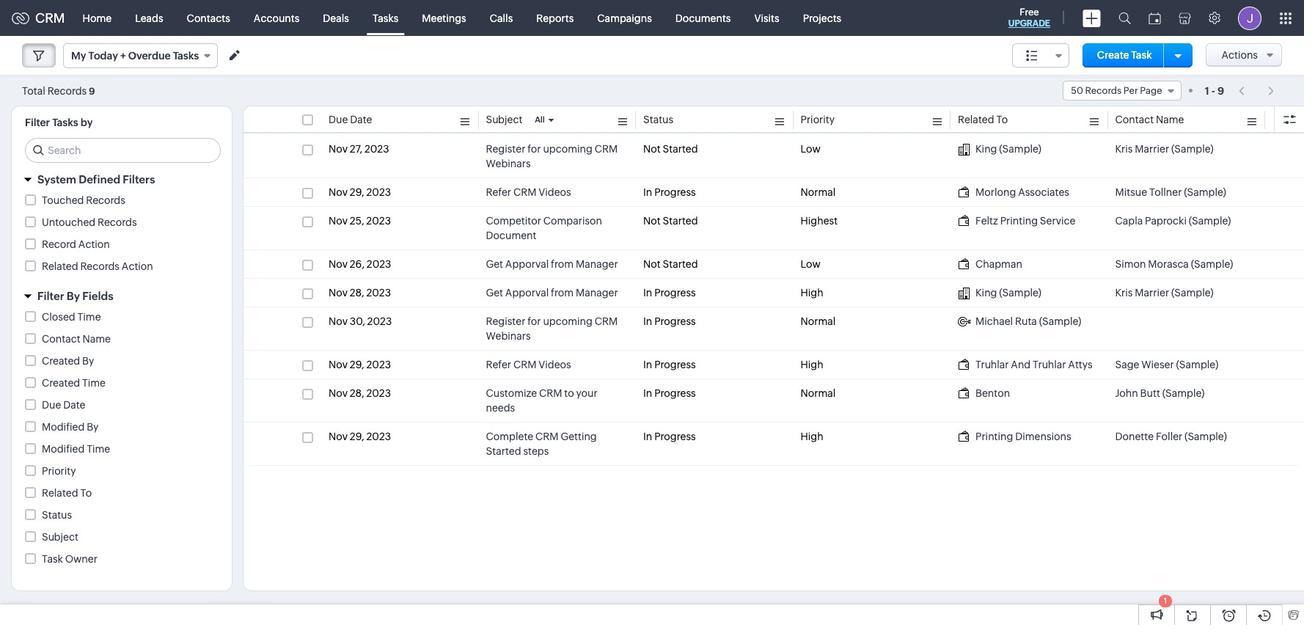 Task type: describe. For each thing, give the bounding box(es) containing it.
reports link
[[525, 0, 586, 36]]

and
[[1011, 359, 1031, 371]]

manager for in
[[576, 287, 618, 299]]

michael ruta (sample) link
[[958, 314, 1082, 329]]

2023 for complete crm getting started steps link
[[366, 431, 391, 442]]

started for register for upcoming crm webinars
[[663, 143, 698, 155]]

2 truhlar from the left
[[1033, 359, 1066, 371]]

your
[[576, 387, 598, 399]]

highest
[[801, 215, 838, 227]]

ruta
[[1015, 316, 1037, 327]]

2 vertical spatial related
[[42, 487, 78, 499]]

touched
[[42, 194, 84, 206]]

for for not
[[528, 143, 541, 155]]

crm link
[[12, 10, 65, 26]]

filter by fields
[[37, 290, 113, 302]]

1 truhlar from the left
[[976, 359, 1009, 371]]

sage wieser (sample) link
[[1116, 357, 1219, 372]]

tasks inside 'link'
[[373, 12, 399, 24]]

low for king (sample)
[[801, 143, 821, 155]]

(sample) inside 'link'
[[1177, 359, 1219, 371]]

total
[[22, 85, 45, 96]]

dimensions
[[1016, 431, 1072, 442]]

2 not started from the top
[[643, 215, 698, 227]]

3 normal from the top
[[801, 387, 836, 399]]

by for filter
[[67, 290, 80, 302]]

create
[[1097, 49, 1130, 61]]

register for nov 27, 2023
[[486, 143, 526, 155]]

-
[[1212, 85, 1216, 96]]

2023 for get apporval from manager 'link' associated with in progress
[[366, 287, 391, 299]]

profile image
[[1239, 6, 1262, 30]]

upgrade
[[1009, 18, 1051, 29]]

mitsue
[[1116, 186, 1148, 198]]

complete crm getting started steps link
[[486, 429, 629, 459]]

michael
[[976, 316, 1013, 327]]

nov 27, 2023
[[329, 143, 389, 155]]

truhlar and truhlar attys link
[[958, 357, 1093, 372]]

related records action
[[42, 260, 153, 272]]

modified for modified by
[[42, 421, 85, 433]]

documents
[[676, 12, 731, 24]]

apporval for not started
[[505, 258, 549, 270]]

records for total
[[47, 85, 87, 96]]

projects
[[803, 12, 842, 24]]

nov 29, 2023 for morlong associates
[[329, 186, 391, 198]]

filter tasks by
[[25, 117, 93, 128]]

to
[[564, 387, 574, 399]]

customize crm to your needs link
[[486, 386, 629, 415]]

4 in from the top
[[643, 359, 653, 371]]

in for manager
[[643, 287, 653, 299]]

morasca
[[1149, 258, 1189, 270]]

modified for modified time
[[42, 443, 85, 455]]

leads link
[[123, 0, 175, 36]]

started for get apporval from manager
[[663, 258, 698, 270]]

capla
[[1116, 215, 1143, 227]]

overdue
[[128, 50, 171, 62]]

1 horizontal spatial priority
[[801, 114, 835, 125]]

1 in progress from the top
[[643, 186, 696, 198]]

29, for truhlar and truhlar attys
[[350, 359, 364, 371]]

register for upcoming crm webinars link for in progress
[[486, 314, 629, 343]]

customize
[[486, 387, 537, 399]]

butt
[[1141, 387, 1161, 399]]

documents link
[[664, 0, 743, 36]]

actions
[[1222, 49, 1258, 61]]

50
[[1071, 85, 1084, 96]]

michael ruta (sample)
[[976, 316, 1082, 327]]

reports
[[537, 12, 574, 24]]

home link
[[71, 0, 123, 36]]

by for created
[[82, 355, 94, 367]]

1 horizontal spatial contact name
[[1116, 114, 1185, 125]]

1 horizontal spatial due date
[[329, 114, 372, 125]]

chapman
[[976, 258, 1023, 270]]

2023 for the customize crm to your needs link
[[366, 387, 391, 399]]

records for touched
[[86, 194, 125, 206]]

kris marrier (sample) link for low
[[1116, 142, 1214, 156]]

0 horizontal spatial related to
[[42, 487, 92, 499]]

webinars for nov 27, 2023
[[486, 158, 531, 169]]

deals link
[[311, 0, 361, 36]]

search element
[[1110, 0, 1140, 36]]

(sample) right morasca at the top of page
[[1191, 258, 1234, 270]]

capla paprocki (sample)
[[1116, 215, 1232, 227]]

progress for started
[[655, 431, 696, 442]]

1 horizontal spatial due
[[329, 114, 348, 125]]

foller
[[1156, 431, 1183, 442]]

chapman link
[[958, 257, 1023, 271]]

1 vertical spatial priority
[[42, 465, 76, 477]]

1 progress from the top
[[655, 186, 696, 198]]

marrier for high
[[1135, 287, 1170, 299]]

kris marrier (sample) for high
[[1116, 287, 1214, 299]]

upcoming for in progress
[[543, 316, 593, 327]]

document
[[486, 230, 537, 241]]

1 in from the top
[[643, 186, 653, 198]]

normal for michael
[[801, 316, 836, 327]]

crm inside customize crm to your needs
[[539, 387, 562, 399]]

deals
[[323, 12, 349, 24]]

(sample) up mitsue tollner (sample)
[[1172, 143, 1214, 155]]

1 for 1 - 9
[[1205, 85, 1210, 96]]

campaigns
[[597, 12, 652, 24]]

0 horizontal spatial name
[[82, 333, 111, 345]]

from for in progress
[[551, 287, 574, 299]]

meetings link
[[410, 0, 478, 36]]

truhlar and truhlar attys
[[976, 359, 1093, 371]]

system
[[37, 173, 76, 186]]

getting
[[561, 431, 597, 442]]

benton link
[[958, 386, 1010, 401]]

(sample) right tollner
[[1184, 186, 1227, 198]]

created time
[[42, 377, 106, 389]]

free
[[1020, 7, 1039, 18]]

2023 for get apporval from manager 'link' related to not started
[[367, 258, 391, 270]]

1 vertical spatial contact
[[42, 333, 80, 345]]

0 horizontal spatial contact name
[[42, 333, 111, 345]]

closed
[[42, 311, 75, 323]]

filters
[[123, 173, 155, 186]]

refer crm videos for high
[[486, 359, 571, 371]]

profile element
[[1230, 0, 1271, 36]]

high for printing dimensions
[[801, 431, 824, 442]]

1 vertical spatial printing
[[976, 431, 1014, 442]]

1 horizontal spatial action
[[122, 260, 153, 272]]

0 vertical spatial contact
[[1116, 114, 1154, 125]]

king (sample) for low
[[976, 143, 1042, 155]]

0 vertical spatial related
[[958, 114, 995, 125]]

nov for the customize crm to your needs link
[[329, 387, 348, 399]]

created for created time
[[42, 377, 80, 389]]

1 vertical spatial task
[[42, 553, 63, 565]]

create task button
[[1083, 43, 1167, 68]]

1 vertical spatial to
[[80, 487, 92, 499]]

competitor comparison document link
[[486, 214, 629, 243]]

today
[[88, 50, 118, 62]]

crm inside complete crm getting started steps
[[536, 431, 559, 442]]

john butt (sample)
[[1116, 387, 1205, 399]]

calls link
[[478, 0, 525, 36]]

contacts link
[[175, 0, 242, 36]]

50 Records Per Page field
[[1063, 81, 1182, 101]]

2 vertical spatial tasks
[[52, 117, 78, 128]]

filter for filter by fields
[[37, 290, 64, 302]]

started for competitor comparison document
[[663, 215, 698, 227]]

feltz printing service
[[976, 215, 1076, 227]]

total records 9
[[22, 85, 95, 96]]

not for crm
[[643, 143, 661, 155]]

accounts link
[[242, 0, 311, 36]]

refer crm videos link for normal
[[486, 185, 571, 200]]

morlong associates
[[976, 186, 1070, 198]]

(sample) right 'foller'
[[1185, 431, 1227, 442]]

in progress for manager
[[643, 287, 696, 299]]

from for not started
[[551, 258, 574, 270]]

wieser
[[1142, 359, 1174, 371]]

king (sample) link for high
[[958, 285, 1042, 300]]

kris for low
[[1116, 143, 1133, 155]]

untouched records
[[42, 216, 137, 228]]

0 horizontal spatial action
[[78, 238, 110, 250]]

morlong associates link
[[958, 185, 1070, 200]]

2 not from the top
[[643, 215, 661, 227]]

videos for high
[[539, 359, 571, 371]]

progress for manager
[[655, 287, 696, 299]]

register for nov 30, 2023
[[486, 316, 526, 327]]

1 vertical spatial related
[[42, 260, 78, 272]]

nov 29, 2023 for printing dimensions
[[329, 431, 391, 442]]

in for crm
[[643, 316, 653, 327]]

paprocki
[[1145, 215, 1187, 227]]

visits
[[755, 12, 780, 24]]

1 horizontal spatial name
[[1156, 114, 1185, 125]]

2023 for register for upcoming crm webinars link corresponding to not started
[[365, 143, 389, 155]]

not started for manager
[[643, 258, 698, 270]]

sage
[[1116, 359, 1140, 371]]

visits link
[[743, 0, 791, 36]]

complete
[[486, 431, 534, 442]]

1 vertical spatial date
[[63, 399, 85, 411]]

needs
[[486, 402, 515, 414]]

kris marrier (sample) link for high
[[1116, 285, 1214, 300]]

29, for morlong associates
[[350, 186, 364, 198]]

0 vertical spatial to
[[997, 114, 1008, 125]]

system defined filters
[[37, 173, 155, 186]]

videos for normal
[[539, 186, 571, 198]]

john butt (sample) link
[[1116, 386, 1205, 401]]

get for nov 28, 2023
[[486, 287, 503, 299]]



Task type: vqa. For each thing, say whether or not it's contained in the screenshot.


Task type: locate. For each thing, give the bounding box(es) containing it.
1 for 1
[[1164, 597, 1168, 605]]

1 nov 29, 2023 from the top
[[329, 186, 391, 198]]

in progress for started
[[643, 431, 696, 442]]

2 apporval from the top
[[505, 287, 549, 299]]

due up nov 27, 2023
[[329, 114, 348, 125]]

nov 30, 2023
[[329, 316, 392, 327]]

0 horizontal spatial priority
[[42, 465, 76, 477]]

printing dimensions link
[[958, 429, 1072, 444]]

1 manager from the top
[[576, 258, 618, 270]]

printing
[[1001, 215, 1038, 227], [976, 431, 1014, 442]]

kris marrier (sample) down morasca at the top of page
[[1116, 287, 1214, 299]]

comparison
[[544, 215, 602, 227]]

records up filter tasks by
[[47, 85, 87, 96]]

1 vertical spatial by
[[82, 355, 94, 367]]

29, for printing dimensions
[[350, 431, 364, 442]]

home
[[83, 12, 112, 24]]

5 nov from the top
[[329, 287, 348, 299]]

2 modified from the top
[[42, 443, 85, 455]]

2023 for competitor comparison document link
[[366, 215, 391, 227]]

0 vertical spatial created
[[42, 355, 80, 367]]

2 kris marrier (sample) from the top
[[1116, 287, 1214, 299]]

tasks right overdue
[[173, 50, 199, 62]]

28, for customize
[[350, 387, 364, 399]]

1 - 9
[[1205, 85, 1225, 96]]

john
[[1116, 387, 1139, 399]]

system defined filters button
[[12, 167, 232, 192]]

apporval for in progress
[[505, 287, 549, 299]]

register for upcoming crm webinars for in progress
[[486, 316, 618, 342]]

modified time
[[42, 443, 110, 455]]

0 vertical spatial 28,
[[350, 287, 364, 299]]

1 modified from the top
[[42, 421, 85, 433]]

0 horizontal spatial truhlar
[[976, 359, 1009, 371]]

0 vertical spatial action
[[78, 238, 110, 250]]

3 nov 29, 2023 from the top
[[329, 431, 391, 442]]

in progress for your
[[643, 387, 696, 399]]

to
[[997, 114, 1008, 125], [80, 487, 92, 499]]

0 vertical spatial upcoming
[[543, 143, 593, 155]]

logo image
[[12, 12, 29, 24]]

1 vertical spatial modified
[[42, 443, 85, 455]]

1 horizontal spatial tasks
[[173, 50, 199, 62]]

row group
[[244, 135, 1305, 466]]

1 vertical spatial king
[[976, 287, 997, 299]]

2 register for upcoming crm webinars from the top
[[486, 316, 618, 342]]

1 vertical spatial time
[[82, 377, 106, 389]]

refer crm videos up customize
[[486, 359, 571, 371]]

by up modified time
[[87, 421, 99, 433]]

0 vertical spatial marrier
[[1135, 143, 1170, 155]]

(sample) down simon morasca (sample)
[[1172, 287, 1214, 299]]

register for upcoming crm webinars up the to
[[486, 316, 618, 342]]

6 in from the top
[[643, 431, 653, 442]]

service
[[1040, 215, 1076, 227]]

feltz printing service link
[[958, 214, 1076, 228]]

3 high from the top
[[801, 431, 824, 442]]

1 register for upcoming crm webinars link from the top
[[486, 142, 629, 171]]

2 get apporval from manager link from the top
[[486, 285, 618, 300]]

0 vertical spatial nov 29, 2023
[[329, 186, 391, 198]]

2 register from the top
[[486, 316, 526, 327]]

1 vertical spatial register
[[486, 316, 526, 327]]

1 kris from the top
[[1116, 143, 1133, 155]]

donette foller (sample) link
[[1116, 429, 1227, 444]]

nov 28, 2023 for customize crm to your needs
[[329, 387, 391, 399]]

1 vertical spatial from
[[551, 287, 574, 299]]

0 horizontal spatial to
[[80, 487, 92, 499]]

0 vertical spatial for
[[528, 143, 541, 155]]

name down closed time
[[82, 333, 111, 345]]

tasks
[[373, 12, 399, 24], [173, 50, 199, 62], [52, 117, 78, 128]]

contact name down closed time
[[42, 333, 111, 345]]

28, down 30, on the left of the page
[[350, 387, 364, 399]]

refer for normal
[[486, 186, 511, 198]]

records
[[47, 85, 87, 96], [1086, 85, 1122, 96], [86, 194, 125, 206], [98, 216, 137, 228], [80, 260, 120, 272]]

1 videos from the top
[[539, 186, 571, 198]]

low
[[801, 143, 821, 155], [801, 258, 821, 270]]

0 vertical spatial printing
[[1001, 215, 1038, 227]]

0 vertical spatial status
[[643, 114, 674, 125]]

search image
[[1119, 12, 1131, 24]]

0 vertical spatial priority
[[801, 114, 835, 125]]

1 vertical spatial normal
[[801, 316, 836, 327]]

closed time
[[42, 311, 101, 323]]

0 vertical spatial nov 28, 2023
[[329, 287, 391, 299]]

by for modified
[[87, 421, 99, 433]]

filter inside filter by fields dropdown button
[[37, 290, 64, 302]]

25,
[[350, 215, 364, 227]]

king (sample) link down chapman
[[958, 285, 1042, 300]]

2 refer from the top
[[486, 359, 511, 371]]

created for created by
[[42, 355, 80, 367]]

nov
[[329, 143, 348, 155], [329, 186, 348, 198], [329, 215, 348, 227], [329, 258, 348, 270], [329, 287, 348, 299], [329, 316, 348, 327], [329, 359, 348, 371], [329, 387, 348, 399], [329, 431, 348, 442]]

1 horizontal spatial status
[[643, 114, 674, 125]]

modified down modified by
[[42, 443, 85, 455]]

1 horizontal spatial truhlar
[[1033, 359, 1066, 371]]

9 inside the total records 9
[[89, 85, 95, 96]]

2 kris marrier (sample) link from the top
[[1116, 285, 1214, 300]]

record action
[[42, 238, 110, 250]]

task right the create
[[1132, 49, 1152, 61]]

9 nov from the top
[[329, 431, 348, 442]]

2 low from the top
[[801, 258, 821, 270]]

1 vertical spatial refer crm videos
[[486, 359, 571, 371]]

projects link
[[791, 0, 854, 36]]

manager
[[576, 258, 618, 270], [576, 287, 618, 299]]

campaigns link
[[586, 0, 664, 36]]

due up modified by
[[42, 399, 61, 411]]

time
[[77, 311, 101, 323], [82, 377, 106, 389], [87, 443, 110, 455]]

2 refer crm videos link from the top
[[486, 357, 571, 372]]

get for nov 26, 2023
[[486, 258, 503, 270]]

1 upcoming from the top
[[543, 143, 593, 155]]

by up closed time
[[67, 290, 80, 302]]

action
[[78, 238, 110, 250], [122, 260, 153, 272]]

1 vertical spatial 29,
[[350, 359, 364, 371]]

register for upcoming crm webinars for not started
[[486, 143, 618, 169]]

1 refer crm videos from the top
[[486, 186, 571, 198]]

get apporval from manager
[[486, 258, 618, 270], [486, 287, 618, 299]]

register for upcoming crm webinars link down all
[[486, 142, 629, 171]]

touched records
[[42, 194, 125, 206]]

1 nov 28, 2023 from the top
[[329, 287, 391, 299]]

1 vertical spatial nov 29, 2023
[[329, 359, 391, 371]]

0 vertical spatial get apporval from manager link
[[486, 257, 618, 271]]

29,
[[350, 186, 364, 198], [350, 359, 364, 371], [350, 431, 364, 442]]

nov 28, 2023 for get apporval from manager
[[329, 287, 391, 299]]

0 vertical spatial kris marrier (sample) link
[[1116, 142, 1214, 156]]

marrier up tollner
[[1135, 143, 1170, 155]]

1 refer from the top
[[486, 186, 511, 198]]

26,
[[350, 258, 365, 270]]

1 vertical spatial get apporval from manager
[[486, 287, 618, 299]]

1 from from the top
[[551, 258, 574, 270]]

register for upcoming crm webinars link for not started
[[486, 142, 629, 171]]

0 horizontal spatial status
[[42, 509, 72, 521]]

upcoming up the to
[[543, 316, 593, 327]]

webinars for nov 30, 2023
[[486, 330, 531, 342]]

printing down 'morlong associates'
[[1001, 215, 1038, 227]]

normal
[[801, 186, 836, 198], [801, 316, 836, 327], [801, 387, 836, 399]]

get apporval from manager for not started
[[486, 258, 618, 270]]

0 vertical spatial subject
[[486, 114, 523, 125]]

upcoming for not started
[[543, 143, 593, 155]]

2 nov from the top
[[329, 186, 348, 198]]

get apporval from manager link for not started
[[486, 257, 618, 271]]

(sample) right wieser
[[1177, 359, 1219, 371]]

contact
[[1116, 114, 1154, 125], [42, 333, 80, 345]]

1 register for upcoming crm webinars from the top
[[486, 143, 618, 169]]

low for chapman
[[801, 258, 821, 270]]

videos up the to
[[539, 359, 571, 371]]

0 vertical spatial king (sample) link
[[958, 142, 1042, 156]]

king for high
[[976, 287, 997, 299]]

2 nov 29, 2023 from the top
[[329, 359, 391, 371]]

by
[[67, 290, 80, 302], [82, 355, 94, 367], [87, 421, 99, 433]]

2 vertical spatial high
[[801, 431, 824, 442]]

progress for crm
[[655, 316, 696, 327]]

kris for high
[[1116, 287, 1133, 299]]

low up "highest"
[[801, 143, 821, 155]]

contact name down page on the right top of the page
[[1116, 114, 1185, 125]]

2 in progress from the top
[[643, 287, 696, 299]]

filter for filter tasks by
[[25, 117, 50, 128]]

1 vertical spatial name
[[82, 333, 111, 345]]

1 refer crm videos link from the top
[[486, 185, 571, 200]]

0 vertical spatial king
[[976, 143, 997, 155]]

1 vertical spatial action
[[122, 260, 153, 272]]

donette
[[1116, 431, 1154, 442]]

(sample) right ruta
[[1039, 316, 1082, 327]]

0 vertical spatial task
[[1132, 49, 1152, 61]]

1 vertical spatial due
[[42, 399, 61, 411]]

0 vertical spatial by
[[67, 290, 80, 302]]

records for 50
[[1086, 85, 1122, 96]]

2 manager from the top
[[576, 287, 618, 299]]

in progress for crm
[[643, 316, 696, 327]]

4 nov from the top
[[329, 258, 348, 270]]

related to
[[958, 114, 1008, 125], [42, 487, 92, 499]]

2 vertical spatial normal
[[801, 387, 836, 399]]

king (sample) for high
[[976, 287, 1042, 299]]

for for in
[[528, 316, 541, 327]]

navigation
[[1232, 80, 1283, 101]]

steps
[[523, 445, 549, 457]]

1 vertical spatial apporval
[[505, 287, 549, 299]]

1 horizontal spatial 9
[[1218, 85, 1225, 96]]

1 vertical spatial nov 28, 2023
[[329, 387, 391, 399]]

videos up comparison
[[539, 186, 571, 198]]

2 created from the top
[[42, 377, 80, 389]]

due date up 27,
[[329, 114, 372, 125]]

marrier down morasca at the top of page
[[1135, 287, 1170, 299]]

high for truhlar and truhlar attys
[[801, 359, 824, 371]]

contact down closed
[[42, 333, 80, 345]]

time down created by
[[82, 377, 106, 389]]

get
[[486, 258, 503, 270], [486, 287, 503, 299]]

records up fields
[[80, 260, 120, 272]]

1 king (sample) from the top
[[976, 143, 1042, 155]]

to up morlong
[[997, 114, 1008, 125]]

1 vertical spatial upcoming
[[543, 316, 593, 327]]

king (sample) link up morlong
[[958, 142, 1042, 156]]

my
[[71, 50, 86, 62]]

0 vertical spatial refer crm videos
[[486, 186, 571, 198]]

printing down benton
[[976, 431, 1014, 442]]

webinars up "competitor"
[[486, 158, 531, 169]]

None field
[[1012, 43, 1070, 68]]

nov 29, 2023 for truhlar and truhlar attys
[[329, 359, 391, 371]]

1 vertical spatial status
[[42, 509, 72, 521]]

9 right the -
[[1218, 85, 1225, 96]]

2 normal from the top
[[801, 316, 836, 327]]

3 progress from the top
[[655, 316, 696, 327]]

register up "competitor"
[[486, 143, 526, 155]]

2023 for register for upcoming crm webinars link for in progress
[[367, 316, 392, 327]]

task left owner at the bottom left of the page
[[42, 553, 63, 565]]

due date up modified by
[[42, 399, 85, 411]]

0 vertical spatial name
[[1156, 114, 1185, 125]]

+
[[120, 50, 126, 62]]

0 vertical spatial normal
[[801, 186, 836, 198]]

28, for get
[[350, 287, 364, 299]]

nov 28, 2023 down nov 26, 2023 at the top of the page
[[329, 287, 391, 299]]

kris
[[1116, 143, 1133, 155], [1116, 287, 1133, 299]]

refer crm videos link for high
[[486, 357, 571, 372]]

0 vertical spatial not started
[[643, 143, 698, 155]]

benton
[[976, 387, 1010, 399]]

1 king from the top
[[976, 143, 997, 155]]

1 vertical spatial king (sample)
[[976, 287, 1042, 299]]

1 horizontal spatial 1
[[1205, 85, 1210, 96]]

My Today + Overdue Tasks field
[[63, 43, 218, 68]]

subject up task owner
[[42, 531, 78, 543]]

due
[[329, 114, 348, 125], [42, 399, 61, 411]]

0 vertical spatial king (sample)
[[976, 143, 1042, 155]]

get apporval from manager link for in progress
[[486, 285, 618, 300]]

kris marrier (sample) for low
[[1116, 143, 1214, 155]]

0 vertical spatial date
[[350, 114, 372, 125]]

0 horizontal spatial subject
[[42, 531, 78, 543]]

1 low from the top
[[801, 143, 821, 155]]

by inside filter by fields dropdown button
[[67, 290, 80, 302]]

register
[[486, 143, 526, 155], [486, 316, 526, 327]]

created up "created time"
[[42, 355, 80, 367]]

7 nov from the top
[[329, 359, 348, 371]]

kris down simon
[[1116, 287, 1133, 299]]

calendar image
[[1149, 12, 1161, 24]]

refer crm videos link up customize
[[486, 357, 571, 372]]

owner
[[65, 553, 98, 565]]

0 vertical spatial kris marrier (sample)
[[1116, 143, 1214, 155]]

1 not from the top
[[643, 143, 661, 155]]

1 horizontal spatial date
[[350, 114, 372, 125]]

1 vertical spatial register for upcoming crm webinars
[[486, 316, 618, 342]]

simon
[[1116, 258, 1146, 270]]

time for closed time
[[77, 311, 101, 323]]

tasks left by
[[52, 117, 78, 128]]

1 28, from the top
[[350, 287, 364, 299]]

not started for crm
[[643, 143, 698, 155]]

0 vertical spatial contact name
[[1116, 114, 1185, 125]]

1 vertical spatial marrier
[[1135, 287, 1170, 299]]

king up morlong
[[976, 143, 997, 155]]

upcoming down all
[[543, 143, 593, 155]]

refer for high
[[486, 359, 511, 371]]

1 normal from the top
[[801, 186, 836, 198]]

subject left all
[[486, 114, 523, 125]]

king (sample) down chapman
[[976, 287, 1042, 299]]

get apporval from manager link
[[486, 257, 618, 271], [486, 285, 618, 300]]

contact name
[[1116, 114, 1185, 125], [42, 333, 111, 345]]

9
[[1218, 85, 1225, 96], [89, 85, 95, 96]]

records for related
[[80, 260, 120, 272]]

action up filter by fields dropdown button
[[122, 260, 153, 272]]

(sample) down sage wieser (sample)
[[1163, 387, 1205, 399]]

4 progress from the top
[[655, 359, 696, 371]]

3 not started from the top
[[643, 258, 698, 270]]

2 king (sample) from the top
[[976, 287, 1042, 299]]

to down modified time
[[80, 487, 92, 499]]

2 vertical spatial not started
[[643, 258, 698, 270]]

6 nov from the top
[[329, 316, 348, 327]]

9 for total records 9
[[89, 85, 95, 96]]

2 marrier from the top
[[1135, 287, 1170, 299]]

king down chapman link
[[976, 287, 997, 299]]

king
[[976, 143, 997, 155], [976, 287, 997, 299]]

kris up mitsue
[[1116, 143, 1133, 155]]

1 nov from the top
[[329, 143, 348, 155]]

refer up customize
[[486, 359, 511, 371]]

king for low
[[976, 143, 997, 155]]

competitor comparison document
[[486, 215, 602, 241]]

apporval
[[505, 258, 549, 270], [505, 287, 549, 299]]

2 vertical spatial 29,
[[350, 431, 364, 442]]

truhlar
[[976, 359, 1009, 371], [1033, 359, 1066, 371]]

nov for get apporval from manager 'link' associated with in progress
[[329, 287, 348, 299]]

kris marrier (sample) link up tollner
[[1116, 142, 1214, 156]]

time down fields
[[77, 311, 101, 323]]

webinars up customize
[[486, 330, 531, 342]]

nov 26, 2023
[[329, 258, 391, 270]]

1 vertical spatial tasks
[[173, 50, 199, 62]]

5 progress from the top
[[655, 387, 696, 399]]

4 in progress from the top
[[643, 359, 696, 371]]

truhlar right and
[[1033, 359, 1066, 371]]

task inside button
[[1132, 49, 1152, 61]]

1 register from the top
[[486, 143, 526, 155]]

refer crm videos up "competitor"
[[486, 186, 571, 198]]

records for untouched
[[98, 216, 137, 228]]

1 vertical spatial king (sample) link
[[958, 285, 1042, 300]]

time for created time
[[82, 377, 106, 389]]

register up customize
[[486, 316, 526, 327]]

9 for 1 - 9
[[1218, 85, 1225, 96]]

modified up modified time
[[42, 421, 85, 433]]

1 vertical spatial not
[[643, 215, 661, 227]]

progress for your
[[655, 387, 696, 399]]

by up "created time"
[[82, 355, 94, 367]]

created down created by
[[42, 377, 80, 389]]

0 vertical spatial related to
[[958, 114, 1008, 125]]

2 for from the top
[[528, 316, 541, 327]]

nov for register for upcoming crm webinars link for in progress
[[329, 316, 348, 327]]

1 vertical spatial register for upcoming crm webinars link
[[486, 314, 629, 343]]

nov for register for upcoming crm webinars link corresponding to not started
[[329, 143, 348, 155]]

1 marrier from the top
[[1135, 143, 1170, 155]]

not
[[643, 143, 661, 155], [643, 215, 661, 227], [643, 258, 661, 270]]

8 nov from the top
[[329, 387, 348, 399]]

create menu image
[[1083, 9, 1101, 27]]

mitsue tollner (sample) link
[[1116, 185, 1227, 200]]

donette foller (sample)
[[1116, 431, 1227, 442]]

filter down total
[[25, 117, 50, 128]]

1 vertical spatial kris
[[1116, 287, 1133, 299]]

0 vertical spatial 29,
[[350, 186, 364, 198]]

not started
[[643, 143, 698, 155], [643, 215, 698, 227], [643, 258, 698, 270]]

(sample) up the michael ruta (sample) link
[[1000, 287, 1042, 299]]

1 horizontal spatial subject
[[486, 114, 523, 125]]

1 get apporval from manager from the top
[[486, 258, 618, 270]]

3 in from the top
[[643, 316, 653, 327]]

3 nov from the top
[[329, 215, 348, 227]]

2 vertical spatial not
[[643, 258, 661, 270]]

get apporval from manager for in progress
[[486, 287, 618, 299]]

kris marrier (sample) link down morasca at the top of page
[[1116, 285, 1214, 300]]

1 29, from the top
[[350, 186, 364, 198]]

leads
[[135, 12, 163, 24]]

time down modified by
[[87, 443, 110, 455]]

2 get from the top
[[486, 287, 503, 299]]

refer up "competitor"
[[486, 186, 511, 198]]

1 horizontal spatial contact
[[1116, 114, 1154, 125]]

0 horizontal spatial due date
[[42, 399, 85, 411]]

filter up closed
[[37, 290, 64, 302]]

1 webinars from the top
[[486, 158, 531, 169]]

task owner
[[42, 553, 98, 565]]

simon morasca (sample) link
[[1116, 257, 1234, 271]]

row group containing nov 27, 2023
[[244, 135, 1305, 466]]

6 progress from the top
[[655, 431, 696, 442]]

1 vertical spatial 1
[[1164, 597, 1168, 605]]

record
[[42, 238, 76, 250]]

size image
[[1026, 49, 1038, 62]]

2 king (sample) link from the top
[[958, 285, 1042, 300]]

tasks inside field
[[173, 50, 199, 62]]

0 vertical spatial videos
[[539, 186, 571, 198]]

1 horizontal spatial related to
[[958, 114, 1008, 125]]

register for upcoming crm webinars down all
[[486, 143, 618, 169]]

1 high from the top
[[801, 287, 824, 299]]

Search text field
[[26, 139, 220, 162]]

2 get apporval from manager from the top
[[486, 287, 618, 299]]

started inside complete crm getting started steps
[[486, 445, 521, 457]]

2 webinars from the top
[[486, 330, 531, 342]]

1 kris marrier (sample) link from the top
[[1116, 142, 1214, 156]]

0 horizontal spatial 9
[[89, 85, 95, 96]]

mitsue tollner (sample)
[[1116, 186, 1227, 198]]

filter
[[25, 117, 50, 128], [37, 290, 64, 302]]

1 horizontal spatial to
[[997, 114, 1008, 125]]

date up nov 27, 2023
[[350, 114, 372, 125]]

0 vertical spatial filter
[[25, 117, 50, 128]]

marrier for low
[[1135, 143, 1170, 155]]

1 vertical spatial refer crm videos link
[[486, 357, 571, 372]]

high for king (sample)
[[801, 287, 824, 299]]

for
[[528, 143, 541, 155], [528, 316, 541, 327]]

simon morasca (sample)
[[1116, 258, 1234, 270]]

2 kris from the top
[[1116, 287, 1133, 299]]

kris marrier (sample) up tollner
[[1116, 143, 1214, 155]]

0 vertical spatial webinars
[[486, 158, 531, 169]]

2 nov 28, 2023 from the top
[[329, 387, 391, 399]]

king (sample) up the morlong associates link
[[976, 143, 1042, 155]]

1 kris marrier (sample) from the top
[[1116, 143, 1214, 155]]

time for modified time
[[87, 443, 110, 455]]

1 not started from the top
[[643, 143, 698, 155]]

truhlar up benton
[[976, 359, 1009, 371]]

customize crm to your needs
[[486, 387, 598, 414]]

3 not from the top
[[643, 258, 661, 270]]

0 vertical spatial apporval
[[505, 258, 549, 270]]

manager for not
[[576, 258, 618, 270]]

in for started
[[643, 431, 653, 442]]

5 in from the top
[[643, 387, 653, 399]]

refer crm videos for normal
[[486, 186, 571, 198]]

2 28, from the top
[[350, 387, 364, 399]]

1 king (sample) link from the top
[[958, 142, 1042, 156]]

records inside field
[[1086, 85, 1122, 96]]

9 up by
[[89, 85, 95, 96]]

nov 28, 2023 down nov 30, 2023
[[329, 387, 391, 399]]

1 vertical spatial kris marrier (sample) link
[[1116, 285, 1214, 300]]

not for manager
[[643, 258, 661, 270]]

1 vertical spatial subject
[[42, 531, 78, 543]]

action up related records action
[[78, 238, 110, 250]]

3 29, from the top
[[350, 431, 364, 442]]

1 get from the top
[[486, 258, 503, 270]]

contact down per
[[1116, 114, 1154, 125]]

28,
[[350, 287, 364, 299], [350, 387, 364, 399]]

3 in progress from the top
[[643, 316, 696, 327]]

create menu element
[[1074, 0, 1110, 36]]

6 in progress from the top
[[643, 431, 696, 442]]

(sample) right paprocki
[[1189, 215, 1232, 227]]

1 vertical spatial related to
[[42, 487, 92, 499]]

0 horizontal spatial date
[[63, 399, 85, 411]]

2 king from the top
[[976, 287, 997, 299]]

low down "highest"
[[801, 258, 821, 270]]

name down page on the right top of the page
[[1156, 114, 1185, 125]]

in for your
[[643, 387, 653, 399]]

records right the 50
[[1086, 85, 1122, 96]]

2 high from the top
[[801, 359, 824, 371]]

1 vertical spatial filter
[[37, 290, 64, 302]]

(sample) up 'morlong associates'
[[1000, 143, 1042, 155]]

records down defined
[[86, 194, 125, 206]]

1 created from the top
[[42, 355, 80, 367]]

sage wieser (sample)
[[1116, 359, 1219, 371]]

tasks right deals
[[373, 12, 399, 24]]

register for upcoming crm webinars link up the to
[[486, 314, 629, 343]]

2 in from the top
[[643, 287, 653, 299]]

1 apporval from the top
[[505, 258, 549, 270]]

2 29, from the top
[[350, 359, 364, 371]]

0 vertical spatial 1
[[1205, 85, 1210, 96]]

1 get apporval from manager link from the top
[[486, 257, 618, 271]]

feltz
[[976, 215, 998, 227]]

0 vertical spatial not
[[643, 143, 661, 155]]

0 vertical spatial kris
[[1116, 143, 1133, 155]]

2 progress from the top
[[655, 287, 696, 299]]

2 register for upcoming crm webinars link from the top
[[486, 314, 629, 343]]

progress
[[655, 186, 696, 198], [655, 287, 696, 299], [655, 316, 696, 327], [655, 359, 696, 371], [655, 387, 696, 399], [655, 431, 696, 442]]

50 records per page
[[1071, 85, 1163, 96]]

records down touched records
[[98, 216, 137, 228]]

nov for get apporval from manager 'link' related to not started
[[329, 258, 348, 270]]

normal for morlong
[[801, 186, 836, 198]]

30,
[[350, 316, 365, 327]]

date down "created time"
[[63, 399, 85, 411]]

by
[[80, 117, 93, 128]]

refer crm videos link up "competitor"
[[486, 185, 571, 200]]

2 videos from the top
[[539, 359, 571, 371]]

1 vertical spatial webinars
[[486, 330, 531, 342]]

capla paprocki (sample) link
[[1116, 214, 1232, 228]]

1 vertical spatial not started
[[643, 215, 698, 227]]

5 in progress from the top
[[643, 387, 696, 399]]

2 refer crm videos from the top
[[486, 359, 571, 371]]

28, down 26,
[[350, 287, 364, 299]]

0 vertical spatial from
[[551, 258, 574, 270]]

2 from from the top
[[551, 287, 574, 299]]

created by
[[42, 355, 94, 367]]



